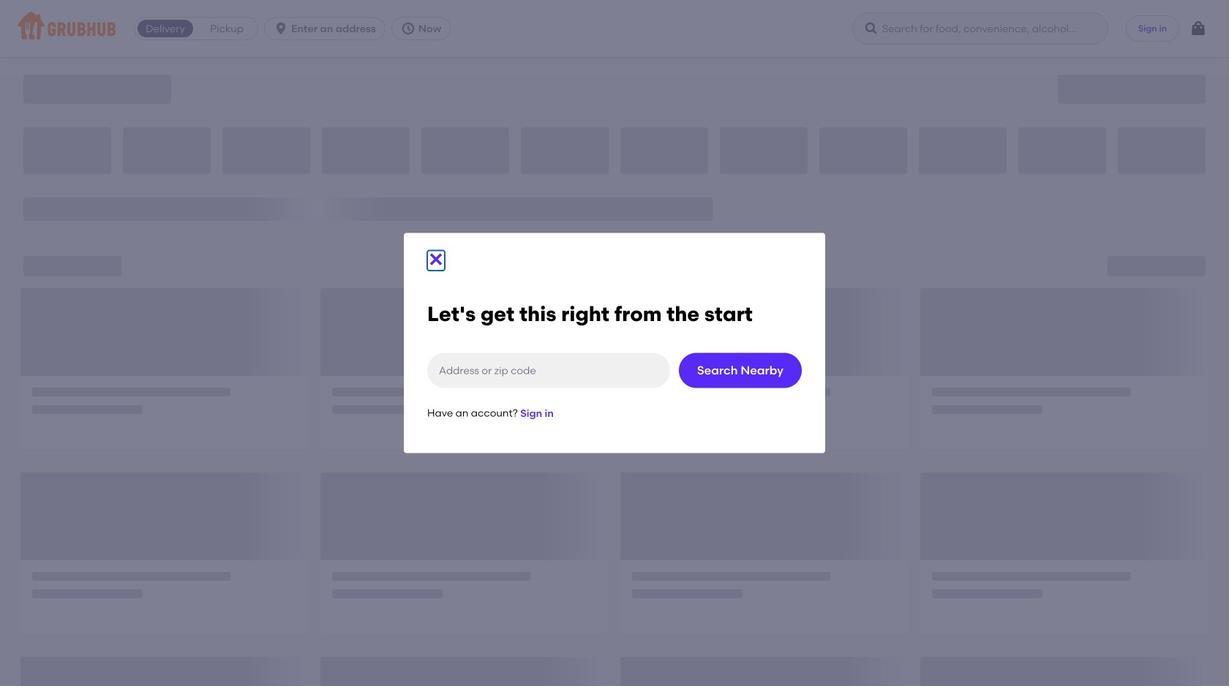 Task type: locate. For each thing, give the bounding box(es) containing it.
0 horizontal spatial svg image
[[401, 21, 416, 36]]

svg image
[[1190, 20, 1207, 37], [274, 21, 288, 36]]

1 horizontal spatial svg image
[[427, 251, 445, 268]]

svg image
[[401, 21, 416, 36], [864, 21, 879, 36], [427, 251, 445, 268]]

2 horizontal spatial svg image
[[864, 21, 879, 36]]



Task type: vqa. For each thing, say whether or not it's contained in the screenshot.
subscription pass image related to IHOP
no



Task type: describe. For each thing, give the bounding box(es) containing it.
0 horizontal spatial svg image
[[274, 21, 288, 36]]

main navigation navigation
[[0, 0, 1229, 57]]

1 horizontal spatial svg image
[[1190, 20, 1207, 37]]

Search Address search field
[[427, 353, 670, 388]]



